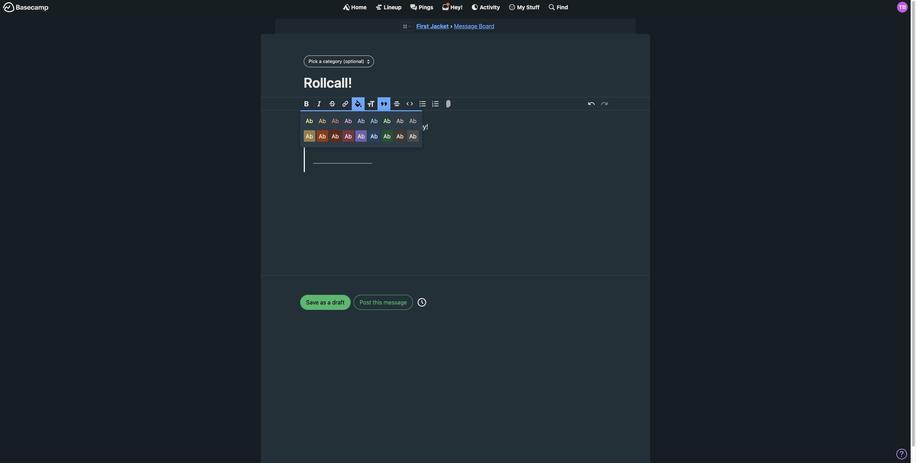 Task type: describe. For each thing, give the bounding box(es) containing it.
Write away… text field
[[282, 111, 629, 267]]

post
[[360, 299, 371, 306]]

save as a draft
[[306, 299, 345, 306]]

here
[[393, 132, 411, 142]]

›
[[450, 23, 453, 29]]

my stuff button
[[509, 4, 540, 11]]

› message board
[[450, 23, 495, 29]]

stuff
[[527, 4, 540, 10]]

my stuff
[[517, 4, 540, 10]]

out
[[378, 132, 391, 142]]

pick a category (optional) button
[[304, 56, 374, 67]]

find button
[[548, 4, 568, 11]]

first
[[417, 23, 429, 29]]

let's
[[354, 122, 369, 131]]

today!
[[409, 122, 428, 131]]

a inside "text field"
[[380, 122, 384, 131]]

message
[[384, 299, 407, 306]]

activity link
[[471, 4, 500, 11]]

tyler black image
[[897, 2, 908, 13]]

a inside button
[[319, 58, 322, 64]]

this
[[373, 299, 382, 306]]

pings
[[419, 4, 433, 10]]

call
[[397, 122, 407, 131]]

board
[[479, 23, 495, 29]]

pick a category (optional)
[[309, 58, 364, 64]]

pick
[[309, 58, 318, 64]]

everyone!
[[321, 122, 352, 131]]

hello everyone! let's do a roll call today!
[[304, 122, 428, 131]]

name
[[354, 132, 376, 142]]

first jacket link
[[417, 23, 449, 29]]

find
[[557, 4, 568, 10]]

schedule this to post later image
[[418, 298, 427, 307]]

your
[[335, 132, 352, 142]]

category
[[323, 58, 342, 64]]

:)
[[412, 132, 418, 142]]

type your name out here :)
[[313, 132, 418, 142]]

activity
[[480, 4, 500, 10]]



Task type: locate. For each thing, give the bounding box(es) containing it.
first jacket
[[417, 23, 449, 29]]

2 horizontal spatial a
[[380, 122, 384, 131]]

main element
[[0, 0, 911, 14]]

lineup link
[[375, 4, 402, 11]]

a right as
[[328, 299, 331, 306]]

draft
[[332, 299, 345, 306]]

my
[[517, 4, 525, 10]]

save
[[306, 299, 319, 306]]

a inside button
[[328, 299, 331, 306]]

1 vertical spatial a
[[380, 122, 384, 131]]

hey!
[[451, 4, 463, 10]]

a
[[319, 58, 322, 64], [380, 122, 384, 131], [328, 299, 331, 306]]

type
[[313, 132, 333, 142]]

message board link
[[454, 23, 495, 29]]

post this message button
[[354, 295, 413, 310]]

switch accounts image
[[3, 2, 49, 13]]

hello
[[304, 122, 320, 131]]

0 vertical spatial a
[[319, 58, 322, 64]]

roll
[[386, 122, 395, 131]]

a right do
[[380, 122, 384, 131]]

do
[[370, 122, 379, 131]]

hey! button
[[442, 3, 463, 11]]

jacket
[[430, 23, 449, 29]]

lineup
[[384, 4, 402, 10]]

(optional)
[[343, 58, 364, 64]]

save as a draft button
[[300, 295, 351, 310]]

0 horizontal spatial a
[[319, 58, 322, 64]]

as
[[320, 299, 326, 306]]

post this message
[[360, 299, 407, 306]]

2 vertical spatial a
[[328, 299, 331, 306]]

home link
[[343, 4, 367, 11]]

a right the pick
[[319, 58, 322, 64]]

message
[[454, 23, 478, 29]]

home
[[351, 4, 367, 10]]

Type a title… text field
[[304, 74, 607, 91]]

pings button
[[410, 4, 433, 11]]

1 horizontal spatial a
[[328, 299, 331, 306]]



Task type: vqa. For each thing, say whether or not it's contained in the screenshot.
Hello everyone! Let's do a roll call today! Type your name out here :)
no



